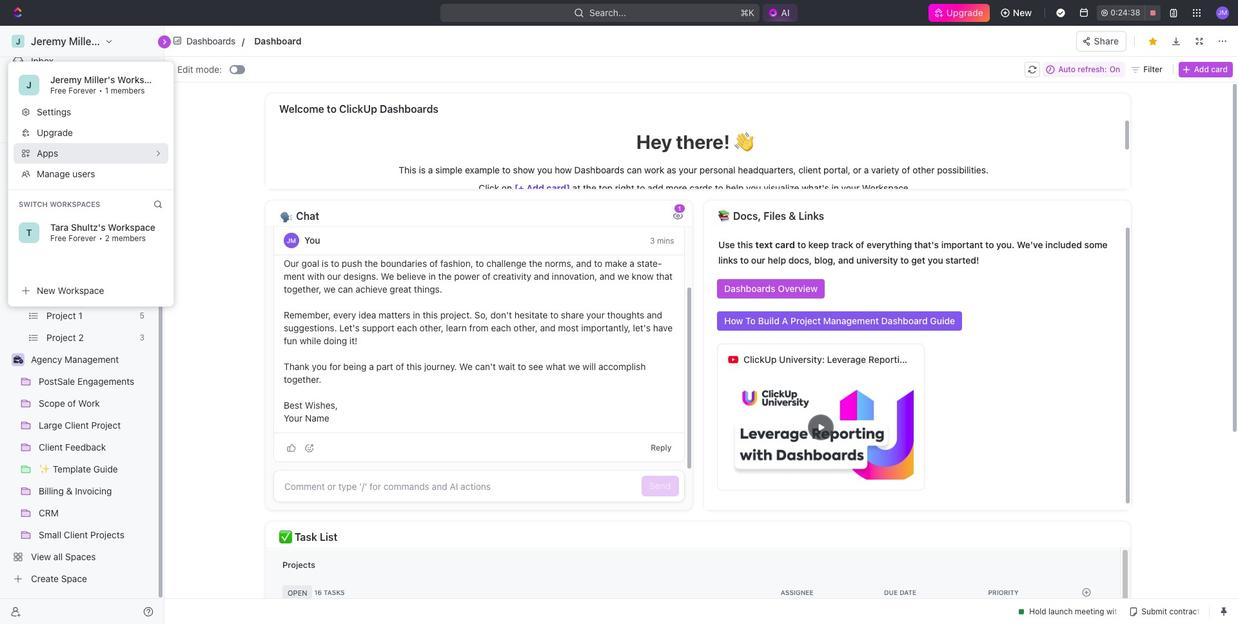 Task type: vqa. For each thing, say whether or not it's contained in the screenshot.
Team Space 'Link'
no



Task type: describe. For each thing, give the bounding box(es) containing it.
projects link
[[39, 284, 116, 304]]

workspace for the bottom jeremy miller's workspace, , element
[[118, 74, 165, 85]]

come
[[620, 219, 643, 230]]

to inside thank you for being a part of this journey. we can't wait to see what we will accomplish together.
[[518, 361, 526, 372]]

fashion,
[[440, 258, 473, 269]]

on inside welcome to our exciting fashion project! this is a unique opportunity for us all to come to gether and create something truly special. we're thrilled to have each one of you on board.
[[621, 232, 632, 243]]

0 horizontal spatial each
[[397, 323, 417, 334]]

dashboards inside button
[[380, 103, 439, 115]]

1 horizontal spatial management
[[824, 315, 879, 326]]

and down make
[[600, 271, 615, 282]]

jeremy miller's workspace for the bottom jeremy miller's workspace, , element
[[50, 74, 165, 85]]

the down fashion,
[[438, 271, 452, 282]]

make
[[605, 258, 627, 269]]

hey
[[637, 130, 672, 153]]

projects inside sidebar navigation
[[39, 288, 73, 299]]

text
[[756, 239, 773, 250]]

dashboard link
[[5, 191, 152, 212]]

everything
[[867, 239, 912, 250]]

have inside welcome to our exciting fashion project! this is a unique opportunity for us all to come to gether and create something truly special. we're thrilled to have each one of you on board.
[[531, 232, 550, 243]]

send
[[649, 481, 671, 492]]

client
[[799, 165, 821, 175]]

you inside to keep track of everything that's important to you. we've included some links to our help docs, blog, and university to get you started!
[[928, 255, 944, 266]]

every
[[333, 310, 356, 321]]

0 horizontal spatial help
[[726, 183, 744, 194]]

new button
[[995, 3, 1040, 23]]

members for shultz's
[[112, 234, 146, 243]]

and inside welcome to our exciting fashion project! this is a unique opportunity for us all to come to gether and create something truly special. we're thrilled to have each one of you on board.
[[314, 232, 329, 243]]

what's
[[802, 183, 829, 194]]

personal
[[700, 165, 736, 175]]

add
[[648, 183, 664, 194]]

1 horizontal spatial each
[[491, 323, 511, 334]]

to inside button
[[327, 103, 337, 115]]

auto
[[1059, 64, 1076, 74]]

is inside welcome to our exciting fashion project! this is a unique opportunity for us all to come to gether and create something truly special. we're thrilled to have each one of you on board.
[[474, 219, 481, 230]]

new for new
[[1013, 7, 1032, 18]]

tara
[[50, 222, 69, 233]]

you inside welcome to our exciting fashion project! this is a unique opportunity for us all to come to gether and create something truly special. we're thrilled to have each one of you on board.
[[604, 232, 619, 243]]

this inside welcome to our exciting fashion project! this is a unique opportunity for us all to come to gether and create something truly special. we're thrilled to have each one of you on board.
[[454, 219, 471, 230]]

of inside to keep track of everything that's important to you. we've included some links to our help docs, blog, and university to get you started!
[[856, 239, 865, 250]]

new for new workspace
[[37, 285, 55, 296]]

let's
[[340, 323, 360, 334]]

the up designs.
[[365, 258, 378, 269]]

1 horizontal spatial is
[[419, 165, 426, 175]]

✅ task list
[[279, 532, 338, 543]]

links
[[799, 210, 825, 222]]

click on [+ add card] at the top right to add more cards to help you visualize what's in your workspace.
[[479, 183, 911, 194]]

suggestions.
[[284, 323, 337, 334]]

free for jeremy
[[50, 86, 66, 95]]

know
[[632, 271, 654, 282]]

designs.
[[344, 271, 379, 282]]

0 vertical spatial upgrade
[[947, 7, 984, 18]]

free forever for tara
[[50, 234, 96, 243]]

new workspace button
[[14, 281, 168, 301]]

files
[[764, 210, 787, 222]]

important
[[942, 239, 983, 250]]

apps button
[[14, 143, 168, 164]]

this inside remember, every idea matters in this project. so, don't hesitate to share your thoughts and suggestions. let's support each other, learn from each other, and most importantly, let's have fun while doing it!
[[423, 310, 438, 321]]

docs
[[31, 77, 52, 88]]

notes
[[63, 174, 88, 185]]

2 horizontal spatial we
[[618, 271, 630, 282]]

share
[[561, 310, 584, 321]]

reply
[[651, 443, 672, 453]]

help inside to keep track of everything that's important to you. we've included some links to our help docs, blog, and university to get you started!
[[768, 255, 786, 266]]

1 vertical spatial project
[[791, 315, 821, 326]]

apps
[[37, 148, 58, 159]]

0 vertical spatial this
[[738, 239, 753, 250]]

clickup university: leverage reporting with dashboards link
[[744, 344, 985, 375]]

jm
[[287, 237, 296, 244]]

example
[[465, 165, 500, 175]]

clickup logo image
[[1174, 31, 1231, 43]]

this is a simple example to show you how dashboards can work as your personal headquarters, client portal, or a variety of other possibilities.
[[399, 165, 991, 175]]

truly
[[407, 232, 425, 243]]

🗣 chat
[[279, 210, 319, 222]]

0 horizontal spatial add
[[527, 183, 544, 194]]

best wishes, your name
[[284, 400, 338, 424]]

possibilities.
[[937, 165, 989, 175]]

jeremy for the bottom jeremy miller's workspace, , element
[[50, 74, 82, 85]]

boundaries
[[381, 258, 427, 269]]

of left fashion,
[[430, 258, 438, 269]]

clickup inside button
[[339, 103, 377, 115]]

2 members
[[105, 234, 146, 243]]

great
[[390, 284, 412, 295]]

will
[[583, 361, 596, 372]]

0 vertical spatial in
[[832, 183, 839, 194]]

we inside thank you for being a part of this journey. we can't wait to see what we will accomplish together.
[[569, 361, 580, 372]]

we're
[[462, 232, 486, 243]]

manage users
[[37, 168, 95, 179]]

0 horizontal spatial dashboards link
[[5, 95, 152, 115]]

welcome for welcome to our exciting fashion project! this is a unique opportunity for us all to come to gether and create something truly special. we're thrilled to have each one of you on board.
[[284, 219, 322, 230]]

unique
[[490, 219, 518, 230]]

things.
[[414, 284, 442, 295]]

journey.
[[424, 361, 457, 372]]

a
[[782, 315, 788, 326]]

opportunity
[[521, 219, 569, 230]]

📚
[[718, 210, 731, 222]]

0:24:38 button
[[1097, 5, 1161, 21]]

believe
[[397, 271, 426, 282]]

all
[[598, 219, 607, 230]]

upgrade link
[[929, 4, 990, 22]]

1 horizontal spatial j
[[26, 79, 32, 90]]

accomplish
[[599, 361, 646, 372]]

project notes
[[31, 174, 88, 185]]

refresh:
[[1078, 64, 1107, 74]]

or
[[853, 165, 862, 175]]

management inside tree
[[65, 354, 119, 365]]

and inside to keep track of everything that's important to you. we've included some links to our help docs, blog, and university to get you started!
[[839, 255, 854, 266]]

for inside thank you for being a part of this journey. we can't wait to see what we will accomplish together.
[[329, 361, 341, 372]]

you down headquarters,
[[746, 183, 762, 194]]

you left how
[[537, 165, 553, 175]]

challenge
[[487, 258, 527, 269]]

with inside our goal is to push the boundaries of fashion, to challenge the norms, and to make a state ment with our designs. we believe in the power of creativity and innovation, and we know that together, we can achieve great things.
[[307, 271, 325, 282]]

in inside our goal is to push the boundaries of fashion, to challenge the norms, and to make a state ment with our designs. we believe in the power of creativity and innovation, and we know that together, we can achieve great things.
[[429, 271, 436, 282]]

3
[[650, 236, 655, 246]]

dashboard inside sidebar navigation
[[31, 196, 76, 207]]

t
[[26, 227, 32, 238]]

in inside remember, every idea matters in this project. so, don't hesitate to share your thoughts and suggestions. let's support each other, learn from each other, and most importantly, let's have fun while doing it!
[[413, 310, 420, 321]]

1 other, from the left
[[420, 323, 444, 334]]

task
[[295, 532, 317, 543]]

thrilled
[[489, 232, 517, 243]]

the left top
[[583, 183, 597, 194]]

settings button
[[14, 102, 168, 123]]

2023
[[1102, 31, 1123, 42]]

mode:
[[196, 64, 222, 75]]

of right power
[[482, 271, 491, 282]]

miller's for the bottom jeremy miller's workspace, , element
[[84, 74, 115, 85]]

state
[[637, 258, 662, 269]]

fashion
[[386, 219, 417, 230]]

we inside our goal is to push the boundaries of fashion, to challenge the norms, and to make a state ment with our designs. we believe in the power of creativity and innovation, and we know that together, we can achieve great things.
[[381, 271, 394, 282]]

can inside our goal is to push the boundaries of fashion, to challenge the norms, and to make a state ment with our designs. we believe in the power of creativity and innovation, and we know that together, we can achieve great things.
[[338, 284, 353, 295]]

and up let's
[[647, 310, 663, 321]]

from
[[469, 323, 489, 334]]

0 horizontal spatial on
[[502, 183, 512, 194]]

tree inside sidebar navigation
[[5, 240, 152, 590]]

edit mode:
[[177, 64, 222, 75]]

innovation,
[[552, 271, 597, 282]]

board.
[[634, 232, 661, 243]]

forever for shultz's
[[69, 234, 96, 243]]

and up innovation,
[[576, 258, 592, 269]]

1 horizontal spatial can
[[627, 165, 642, 175]]

some
[[1085, 239, 1108, 250]]

🗣 chat button
[[279, 207, 664, 225]]

1 horizontal spatial projects
[[283, 560, 315, 570]]

the left norms,
[[529, 258, 543, 269]]

agency management link
[[31, 350, 150, 370]]

3 mins
[[650, 236, 675, 246]]

simple
[[436, 165, 463, 175]]

agency management
[[31, 354, 119, 365]]

1 vertical spatial dashboard
[[882, 315, 928, 326]]

1:12
[[1135, 31, 1150, 42]]

1 horizontal spatial at
[[1125, 31, 1132, 42]]

card]
[[547, 183, 570, 194]]

visualize
[[764, 183, 800, 194]]



Task type: locate. For each thing, give the bounding box(es) containing it.
wait
[[499, 361, 516, 372]]

on left [+
[[502, 183, 512, 194]]

in right matters
[[413, 310, 420, 321]]

miller's inside sidebar navigation
[[69, 35, 104, 47]]

other, left learn on the bottom left of the page
[[420, 323, 444, 334]]

chat
[[296, 210, 319, 222]]

1 vertical spatial in
[[429, 271, 436, 282]]

2 free forever from the top
[[50, 234, 96, 243]]

each down don't
[[491, 323, 511, 334]]

0 horizontal spatial new
[[37, 285, 55, 296]]

get
[[912, 255, 926, 266]]

add card
[[1195, 64, 1228, 74]]

1 vertical spatial add
[[527, 183, 544, 194]]

1 vertical spatial this
[[423, 310, 438, 321]]

creativity
[[493, 271, 532, 282]]

2 vertical spatial this
[[407, 361, 422, 372]]

we right together,
[[324, 284, 336, 295]]

jeremy miller's workspace, , element inside sidebar navigation
[[12, 35, 25, 48]]

management right "agency"
[[65, 354, 119, 365]]

while
[[300, 335, 321, 346]]

favorites
[[10, 154, 44, 163]]

0 horizontal spatial is
[[322, 258, 329, 269]]

j inside sidebar navigation
[[16, 36, 20, 46]]

importantly,
[[581, 323, 631, 334]]

project down favorites button
[[31, 174, 60, 185]]

we left can't
[[460, 361, 473, 372]]

and left create
[[314, 232, 329, 243]]

jeremy miller's workspace inside sidebar navigation
[[31, 35, 160, 47]]

jeremy miller's workspace, , element up inbox link
[[12, 35, 25, 48]]

add right [+
[[527, 183, 544, 194]]

0 vertical spatial forever
[[69, 86, 96, 95]]

2 forever from the top
[[69, 234, 96, 243]]

welcome inside button
[[279, 103, 324, 115]]

for left "being"
[[329, 361, 341, 372]]

1 horizontal spatial your
[[679, 165, 697, 175]]

spaces
[[10, 224, 38, 234]]

0 vertical spatial free
[[50, 86, 66, 95]]

0 horizontal spatial clickup
[[339, 103, 377, 115]]

of right track
[[856, 239, 865, 250]]

have inside remember, every idea matters in this project. so, don't hesitate to share your thoughts and suggestions. let's support each other, learn from each other, and most importantly, let's have fun while doing it!
[[653, 323, 673, 334]]

at right card]
[[573, 183, 581, 194]]

1 horizontal spatial this
[[423, 310, 438, 321]]

a right make
[[630, 258, 635, 269]]

each left the one
[[553, 232, 573, 243]]

can't
[[475, 361, 496, 372]]

other, down hesitate
[[514, 323, 538, 334]]

0 vertical spatial your
[[679, 165, 697, 175]]

1 vertical spatial projects
[[283, 560, 315, 570]]

2 horizontal spatial each
[[553, 232, 573, 243]]

jeremy inside sidebar navigation
[[31, 35, 66, 47]]

new inside button
[[1013, 7, 1032, 18]]

1 horizontal spatial on
[[621, 232, 632, 243]]

dashboard left guide
[[882, 315, 928, 326]]

0 horizontal spatial management
[[65, 354, 119, 365]]

don't
[[491, 310, 512, 321]]

share
[[1095, 35, 1119, 46]]

mins
[[657, 236, 675, 246]]

you inside thank you for being a part of this journey. we can't wait to see what we will accomplish together.
[[312, 361, 327, 372]]

our inside welcome to our exciting fashion project! this is a unique opportunity for us all to come to gether and create something truly special. we're thrilled to have each one of you on board.
[[336, 219, 349, 230]]

0 horizontal spatial in
[[413, 310, 420, 321]]

0 vertical spatial is
[[419, 165, 426, 175]]

your right as
[[679, 165, 697, 175]]

card down clickup logo
[[1212, 64, 1228, 74]]

miller's up 1 on the top left of page
[[84, 74, 115, 85]]

0 horizontal spatial at
[[573, 183, 581, 194]]

we left will on the left of page
[[569, 361, 580, 372]]

free forever up settings button at the top left of the page
[[50, 86, 96, 95]]

dashboards link down docs link
[[5, 95, 152, 115]]

1 horizontal spatial for
[[572, 219, 583, 230]]

our
[[336, 219, 349, 230], [752, 255, 766, 266], [327, 271, 341, 282]]

and down track
[[839, 255, 854, 266]]

add down clickup logo
[[1195, 64, 1210, 74]]

help down personal
[[726, 183, 744, 194]]

on down come
[[621, 232, 632, 243]]

2 vertical spatial your
[[587, 310, 605, 321]]

thank you for being a part of this journey. we can't wait to see what we will accomplish together.
[[284, 361, 648, 385]]

variety
[[872, 165, 900, 175]]

new inside button
[[37, 285, 55, 296]]

1 vertical spatial we
[[460, 361, 473, 372]]

2 other, from the left
[[514, 323, 538, 334]]

you up the together.
[[312, 361, 327, 372]]

right
[[615, 183, 635, 194]]

jeremy down inbox link
[[50, 74, 82, 85]]

1 vertical spatial we
[[324, 284, 336, 295]]

0 vertical spatial card
[[1212, 64, 1228, 74]]

card inside button
[[1212, 64, 1228, 74]]

our up create
[[336, 219, 349, 230]]

you right get
[[928, 255, 944, 266]]

we've
[[1017, 239, 1044, 250]]

✅ task list button
[[279, 528, 1119, 546]]

1 horizontal spatial help
[[768, 255, 786, 266]]

1 horizontal spatial clickup
[[744, 354, 777, 365]]

0 horizontal spatial card
[[775, 239, 795, 250]]

have right let's
[[653, 323, 673, 334]]

management
[[824, 315, 879, 326], [65, 354, 119, 365]]

each inside welcome to our exciting fashion project! this is a unique opportunity for us all to come to gether and create something truly special. we're thrilled to have each one of you on board.
[[553, 232, 573, 243]]

j up inbox link
[[16, 36, 20, 46]]

miller's up inbox link
[[69, 35, 104, 47]]

jeremy miller's workspace up inbox link
[[31, 35, 160, 47]]

to inside remember, every idea matters in this project. so, don't hesitate to share your thoughts and suggestions. let's support each other, learn from each other, and most importantly, let's have fun while doing it!
[[550, 310, 559, 321]]

matters
[[379, 310, 411, 321]]

a left part
[[369, 361, 374, 372]]

our inside to keep track of everything that's important to you. we've included some links to our help docs, blog, and university to get you started!
[[752, 255, 766, 266]]

of left other
[[902, 165, 911, 175]]

1 vertical spatial is
[[474, 219, 481, 230]]

miller's
[[69, 35, 104, 47], [84, 74, 115, 85]]

1 forever from the top
[[69, 86, 96, 95]]

1 horizontal spatial in
[[429, 271, 436, 282]]

with right reporting
[[913, 354, 931, 365]]

1 vertical spatial with
[[913, 354, 931, 365]]

1 horizontal spatial we
[[569, 361, 580, 372]]

miller's for jeremy miller's workspace, , element in sidebar navigation
[[69, 35, 104, 47]]

you down all
[[604, 232, 619, 243]]

we up great
[[381, 271, 394, 282]]

how
[[724, 315, 744, 326]]

welcome inside welcome to our exciting fashion project! this is a unique opportunity for us all to come to gether and create something truly special. we're thrilled to have each one of you on board.
[[284, 219, 322, 230]]

sidebar navigation
[[0, 26, 165, 624]]

your
[[284, 413, 303, 424]]

0 vertical spatial j
[[16, 36, 20, 46]]

keep
[[809, 239, 829, 250]]

see
[[529, 361, 544, 372]]

forever for miller's
[[69, 86, 96, 95]]

your inside remember, every idea matters in this project. so, don't hesitate to share your thoughts and suggestions. let's support each other, learn from each other, and most importantly, let's have fun while doing it!
[[587, 310, 605, 321]]

workspace
[[106, 35, 160, 47], [118, 74, 165, 85], [108, 222, 155, 233], [58, 285, 104, 296]]

2 free from the top
[[50, 234, 66, 243]]

upgrade down settings
[[37, 127, 73, 138]]

welcome to clickup dashboards
[[279, 103, 439, 115]]

included
[[1046, 239, 1082, 250]]

welcome for welcome to clickup dashboards
[[279, 103, 324, 115]]

a left simple
[[428, 165, 433, 175]]

can left work
[[627, 165, 642, 175]]

at left 1:12
[[1125, 31, 1132, 42]]

this
[[399, 165, 417, 175], [454, 219, 471, 230]]

0 vertical spatial at
[[1125, 31, 1132, 42]]

jeremy up inbox on the top left of the page
[[31, 35, 66, 47]]

learn
[[446, 323, 467, 334]]

edit
[[177, 64, 193, 75]]

best
[[284, 400, 303, 411]]

free for tara
[[50, 234, 66, 243]]

achieve
[[356, 284, 387, 295]]

this up we're
[[454, 219, 471, 230]]

for inside welcome to our exciting fashion project! this is a unique opportunity for us all to come to gether and create something truly special. we're thrilled to have each one of you on board.
[[572, 219, 583, 230]]

0 vertical spatial members
[[111, 86, 145, 95]]

switch workspaces
[[19, 200, 100, 208]]

help down text
[[768, 255, 786, 266]]

free down the tara
[[50, 234, 66, 243]]

0 vertical spatial our
[[336, 219, 349, 230]]

workspace inside new workspace button
[[58, 285, 104, 296]]

push
[[342, 258, 362, 269]]

the
[[583, 183, 597, 194], [365, 258, 378, 269], [529, 258, 543, 269], [438, 271, 452, 282]]

members right 1 on the top left of page
[[111, 86, 145, 95]]

a up we're
[[483, 219, 488, 230]]

None text field
[[254, 33, 613, 49]]

0 vertical spatial free forever
[[50, 86, 96, 95]]

switch
[[19, 200, 48, 208]]

2 vertical spatial is
[[322, 258, 329, 269]]

pm
[[1152, 31, 1165, 42]]

1 vertical spatial jeremy miller's workspace, , element
[[19, 75, 39, 95]]

of right part
[[396, 361, 404, 372]]

list
[[320, 532, 338, 543]]

management up leverage
[[824, 315, 879, 326]]

new workspace
[[37, 285, 104, 296]]

free forever down the tara
[[50, 234, 96, 243]]

have down "opportunity" at the left top of page
[[531, 232, 550, 243]]

upgrade
[[947, 7, 984, 18], [37, 127, 73, 138]]

we
[[618, 271, 630, 282], [324, 284, 336, 295], [569, 361, 580, 372]]

1 vertical spatial forever
[[69, 234, 96, 243]]

1 free from the top
[[50, 86, 66, 95]]

being
[[343, 361, 367, 372]]

dec 13, 2023 at 1:12 pm
[[1071, 31, 1165, 42]]

project notes link
[[5, 169, 152, 190]]

dashboards link up 'mode:'
[[170, 32, 240, 50]]

a inside our goal is to push the boundaries of fashion, to challenge the norms, and to make a state ment with our designs. we believe in the power of creativity and innovation, and we know that together, we can achieve great things.
[[630, 258, 635, 269]]

0 vertical spatial with
[[307, 271, 325, 282]]

we
[[381, 271, 394, 282], [460, 361, 473, 372]]

of inside thank you for being a part of this journey. we can't wait to see what we will accomplish together.
[[396, 361, 404, 372]]

1 vertical spatial members
[[112, 234, 146, 243]]

2 horizontal spatial this
[[738, 239, 753, 250]]

with down the goal
[[307, 271, 325, 282]]

workspace for jeremy miller's workspace, , element in sidebar navigation
[[106, 35, 160, 47]]

this down the things. at the top of the page
[[423, 310, 438, 321]]

use this text card
[[719, 239, 795, 250]]

in down portal,
[[832, 183, 839, 194]]

1 horizontal spatial this
[[454, 219, 471, 230]]

upgrade inside button
[[37, 127, 73, 138]]

jeremy miller's workspace for jeremy miller's workspace, , element in sidebar navigation
[[31, 35, 160, 47]]

0 vertical spatial new
[[1013, 7, 1032, 18]]

free forever for jeremy
[[50, 86, 96, 95]]

1 vertical spatial can
[[338, 284, 353, 295]]

0 vertical spatial add
[[1195, 64, 1210, 74]]

of down all
[[593, 232, 601, 243]]

forever up settings button at the top left of the page
[[69, 86, 96, 95]]

1 vertical spatial for
[[329, 361, 341, 372]]

jeremy miller's workspace up 1 on the top left of page
[[50, 74, 165, 85]]

workspace for tara shultz's workspace, , element
[[108, 222, 155, 233]]

2 vertical spatial our
[[327, 271, 341, 282]]

free up settings
[[50, 86, 66, 95]]

project right the a
[[791, 315, 821, 326]]

we down make
[[618, 271, 630, 282]]

1 vertical spatial new
[[37, 285, 55, 296]]

1 horizontal spatial new
[[1013, 7, 1032, 18]]

members right 2
[[112, 234, 146, 243]]

users
[[72, 168, 95, 179]]

0 vertical spatial this
[[399, 165, 417, 175]]

1 horizontal spatial with
[[913, 354, 931, 365]]

cards
[[690, 183, 713, 194]]

upgrade left new button
[[947, 7, 984, 18]]

our goal is to push the boundaries of fashion, to challenge the norms, and to make a state ment with our designs. we believe in the power of creativity and innovation, and we know that together, we can achieve great things.
[[284, 258, 675, 295]]

your up importantly,
[[587, 310, 605, 321]]

tara shultz's workspace, , element
[[19, 223, 39, 243]]

portal,
[[824, 165, 851, 175]]

0 horizontal spatial projects
[[39, 288, 73, 299]]

name
[[305, 413, 329, 424]]

and down norms,
[[534, 271, 550, 282]]

on
[[502, 183, 512, 194], [621, 232, 632, 243]]

0 vertical spatial for
[[572, 219, 583, 230]]

is
[[419, 165, 426, 175], [474, 219, 481, 230], [322, 258, 329, 269]]

1 vertical spatial your
[[842, 183, 860, 194]]

0 vertical spatial on
[[502, 183, 512, 194]]

1 free forever from the top
[[50, 86, 96, 95]]

1 vertical spatial upgrade
[[37, 127, 73, 138]]

card
[[1212, 64, 1228, 74], [775, 239, 795, 250]]

0 vertical spatial project
[[31, 174, 60, 185]]

and left most
[[540, 323, 556, 334]]

0 horizontal spatial this
[[399, 165, 417, 175]]

welcome to clickup dashboards button
[[279, 100, 1119, 118]]

dashboard down project notes
[[31, 196, 76, 207]]

1 vertical spatial our
[[752, 255, 766, 266]]

a inside welcome to our exciting fashion project! this is a unique opportunity for us all to come to gether and create something truly special. we're thrilled to have each one of you on board.
[[483, 219, 488, 230]]

your down or
[[842, 183, 860, 194]]

tree containing projects
[[5, 240, 152, 590]]

j down inbox on the top left of the page
[[26, 79, 32, 90]]

thoughts
[[607, 310, 645, 321]]

our down use this text card
[[752, 255, 766, 266]]

manage users button
[[14, 164, 168, 185]]

0 vertical spatial jeremy
[[31, 35, 66, 47]]

is up we're
[[474, 219, 481, 230]]

dashboards inside sidebar navigation
[[31, 99, 81, 110]]

shultz's
[[71, 222, 106, 233]]

&
[[789, 210, 796, 222]]

of inside welcome to our exciting fashion project! this is a unique opportunity for us all to come to gether and create something truly special. we're thrilled to have each one of you on board.
[[593, 232, 601, 243]]

0 horizontal spatial j
[[16, 36, 20, 46]]

1 horizontal spatial dashboards link
[[170, 32, 240, 50]]

2 horizontal spatial is
[[474, 219, 481, 230]]

0 vertical spatial dashboard
[[31, 196, 76, 207]]

1 vertical spatial at
[[573, 183, 581, 194]]

1 vertical spatial this
[[454, 219, 471, 230]]

for left us
[[572, 219, 583, 230]]

docs link
[[5, 73, 152, 94]]

guide
[[931, 315, 956, 326]]

welcome to our exciting fashion project! this is a unique opportunity for us all to come to gether and create something truly special. we're thrilled to have each one of you on board.
[[284, 219, 661, 243]]

0 vertical spatial we
[[381, 271, 394, 282]]

1 vertical spatial management
[[65, 354, 119, 365]]

0 horizontal spatial have
[[531, 232, 550, 243]]

fun
[[284, 335, 297, 346]]

this inside thank you for being a part of this journey. we can't wait to see what we will accomplish together.
[[407, 361, 422, 372]]

docs,
[[789, 255, 812, 266]]

0 vertical spatial jeremy miller's workspace
[[31, 35, 160, 47]]

0 vertical spatial can
[[627, 165, 642, 175]]

add inside button
[[1195, 64, 1210, 74]]

2 horizontal spatial in
[[832, 183, 839, 194]]

0 vertical spatial welcome
[[279, 103, 324, 115]]

jeremy for jeremy miller's workspace, , element in sidebar navigation
[[31, 35, 66, 47]]

most
[[558, 323, 579, 334]]

0 horizontal spatial with
[[307, 271, 325, 282]]

1 horizontal spatial card
[[1212, 64, 1228, 74]]

university
[[857, 255, 898, 266]]

0 vertical spatial dashboards link
[[170, 32, 240, 50]]

0 vertical spatial help
[[726, 183, 744, 194]]

project inside sidebar navigation
[[31, 174, 60, 185]]

0 horizontal spatial your
[[587, 310, 605, 321]]

each down matters
[[397, 323, 417, 334]]

card right text
[[775, 239, 795, 250]]

there!
[[676, 130, 730, 153]]

gether
[[284, 219, 658, 243]]

project!
[[419, 219, 451, 230]]

this right use
[[738, 239, 753, 250]]

0 vertical spatial miller's
[[69, 35, 104, 47]]

in up the things. at the top of the page
[[429, 271, 436, 282]]

welcome
[[279, 103, 324, 115], [284, 219, 322, 230]]

1 members
[[105, 86, 145, 95]]

tree
[[5, 240, 152, 590]]

our left designs.
[[327, 271, 341, 282]]

0 horizontal spatial we
[[381, 271, 394, 282]]

is inside our goal is to push the boundaries of fashion, to challenge the norms, and to make a state ment with our designs. we believe in the power of creativity and innovation, and we know that together, we can achieve great things.
[[322, 258, 329, 269]]

on
[[1110, 64, 1121, 74]]

jeremy miller's workspace, , element down inbox on the top left of the page
[[19, 75, 39, 95]]

2 horizontal spatial your
[[842, 183, 860, 194]]

jeremy miller's workspace, , element
[[12, 35, 25, 48], [19, 75, 39, 95]]

headquarters,
[[738, 165, 796, 175]]

1 vertical spatial jeremy miller's workspace
[[50, 74, 165, 85]]

workspace inside sidebar navigation
[[106, 35, 160, 47]]

1 horizontal spatial we
[[460, 361, 473, 372]]

a right or
[[864, 165, 869, 175]]

workspace.
[[862, 183, 911, 194]]

this left simple
[[399, 165, 417, 175]]

is right the goal
[[322, 258, 329, 269]]

university:
[[779, 354, 825, 365]]

new down tara shultz's workspace, , element
[[37, 285, 55, 296]]

[+
[[515, 183, 524, 194]]

project
[[31, 174, 60, 185], [791, 315, 821, 326]]

together.
[[284, 374, 321, 385]]

members for miller's
[[111, 86, 145, 95]]

⌘k
[[741, 7, 755, 18]]

this left journey.
[[407, 361, 422, 372]]

0 horizontal spatial we
[[324, 284, 336, 295]]

can down designs.
[[338, 284, 353, 295]]

we inside thank you for being a part of this journey. we can't wait to see what we will accomplish together.
[[460, 361, 473, 372]]

business time image
[[13, 356, 23, 364]]

remember,
[[284, 310, 331, 321]]

2 vertical spatial in
[[413, 310, 420, 321]]

0 horizontal spatial upgrade
[[37, 127, 73, 138]]

0:24:38
[[1111, 8, 1141, 17]]

0 vertical spatial clickup
[[339, 103, 377, 115]]

is left simple
[[419, 165, 426, 175]]

our inside our goal is to push the boundaries of fashion, to challenge the norms, and to make a state ment with our designs. we believe in the power of creativity and innovation, and we know that together, we can achieve great things.
[[327, 271, 341, 282]]

a inside thank you for being a part of this journey. we can't wait to see what we will accomplish together.
[[369, 361, 374, 372]]

forever down shultz's
[[69, 234, 96, 243]]

0 horizontal spatial this
[[407, 361, 422, 372]]



